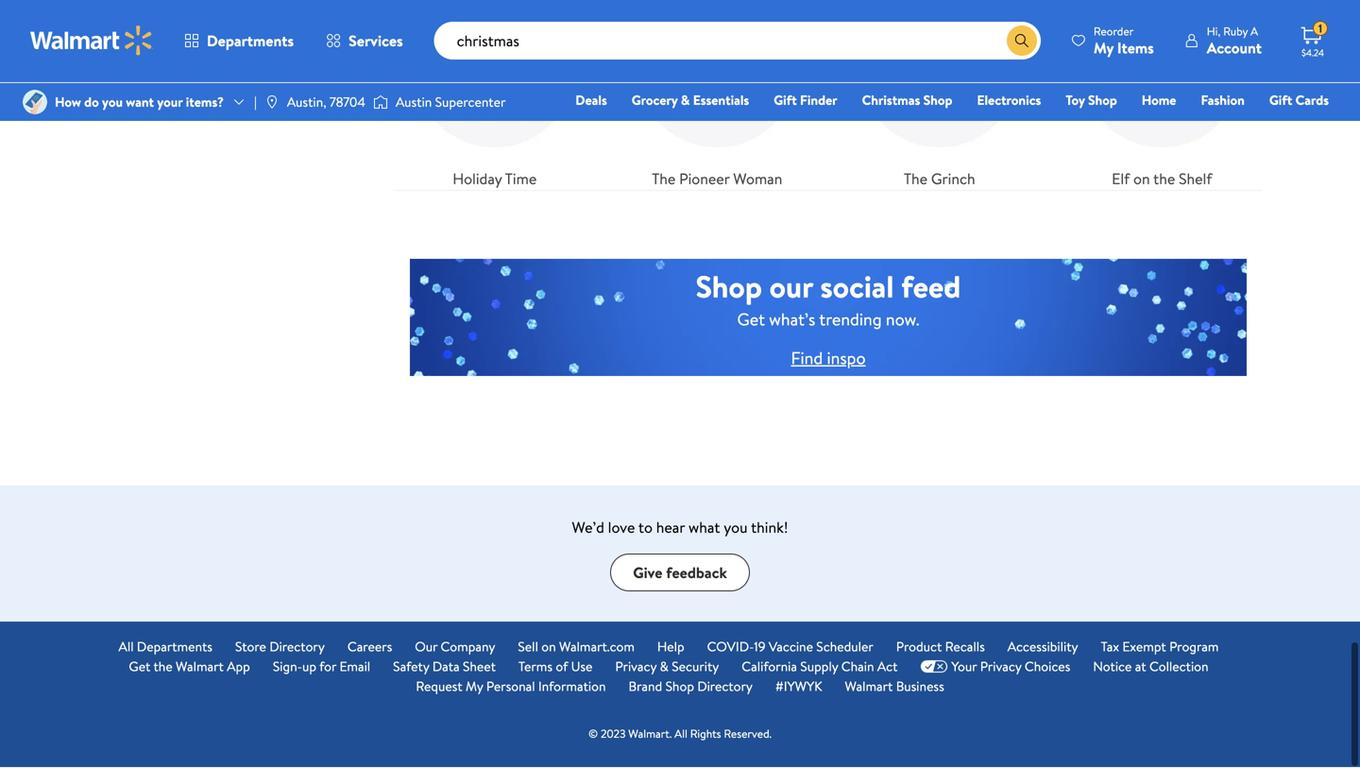 Task type: describe. For each thing, give the bounding box(es) containing it.
walmart image
[[30, 26, 153, 57]]

1 horizontal spatial the
[[1154, 169, 1176, 190]]

shop inside shop our social feed get what's trending now.
[[696, 267, 762, 309]]

hi,
[[1207, 24, 1221, 40]]

deals link
[[567, 91, 616, 111]]

toy shop
[[1066, 92, 1117, 110]]

privacy & security
[[615, 658, 719, 676]]

walmart+
[[1273, 118, 1329, 137]]

get inside "tax exempt program get the walmart app"
[[129, 658, 151, 676]]

finder
[[800, 92, 838, 110]]

trending
[[819, 309, 882, 332]]

your
[[952, 658, 977, 676]]

holiday
[[453, 169, 502, 190]]

departments button
[[168, 19, 310, 64]]

feedback
[[666, 563, 727, 584]]

elf on the shelf
[[1112, 169, 1212, 190]]

our
[[415, 638, 438, 657]]

give
[[633, 563, 663, 584]]

pioneer
[[679, 169, 730, 190]]

$4.24
[[1302, 47, 1325, 60]]

choices
[[1025, 658, 1071, 676]]

your
[[157, 93, 183, 112]]

scheduler
[[817, 638, 874, 657]]

on for walmart.com
[[542, 638, 556, 657]]

 image for austin, 78704
[[264, 95, 279, 111]]

on for the
[[1134, 169, 1150, 190]]

request
[[416, 678, 463, 696]]

privacy choices icon image
[[921, 661, 948, 674]]

supercenter
[[435, 93, 506, 112]]

shelf
[[1179, 169, 1212, 190]]

company
[[441, 638, 495, 657]]

& for grocery
[[681, 92, 690, 110]]

2023
[[601, 726, 626, 743]]

help
[[657, 638, 685, 657]]

austin supercenter
[[396, 93, 506, 112]]

list containing holiday time
[[384, 0, 1274, 191]]

departments inside "link"
[[137, 638, 213, 657]]

safety data sheet
[[393, 658, 496, 676]]

notice at collection link
[[1093, 658, 1209, 677]]

chain
[[842, 658, 874, 676]]

electronics link
[[969, 91, 1050, 111]]

essentials
[[693, 92, 749, 110]]

deals
[[576, 92, 607, 110]]

act
[[878, 658, 898, 676]]

how
[[55, 93, 81, 112]]

1 vertical spatial walmart
[[845, 678, 893, 696]]

to
[[639, 518, 653, 538]]

elf
[[1112, 169, 1130, 190]]

information
[[539, 678, 606, 696]]

supply
[[801, 658, 838, 676]]

accessibility link
[[1008, 638, 1078, 658]]

walmart+ link
[[1264, 117, 1338, 137]]

grocery & essentials link
[[623, 91, 758, 111]]

toy
[[1066, 92, 1085, 110]]

elf on the shelf link
[[1062, 0, 1262, 191]]

1 vertical spatial directory
[[698, 678, 753, 696]]

of
[[556, 658, 568, 676]]

reorder my items
[[1094, 24, 1154, 59]]

store directory link
[[235, 638, 325, 658]]

up
[[302, 658, 317, 676]]

services button
[[310, 19, 419, 64]]

departments inside popup button
[[207, 31, 294, 52]]

store
[[235, 638, 266, 657]]

holiday time
[[453, 169, 537, 190]]

product recalls
[[896, 638, 985, 657]]

#iywyk
[[776, 678, 822, 696]]

grocery & essentials
[[632, 92, 749, 110]]

social
[[821, 267, 894, 309]]

services
[[349, 31, 403, 52]]

items?
[[186, 93, 224, 112]]

program
[[1170, 638, 1219, 657]]

my inside notice at collection request my personal information
[[466, 678, 483, 696]]

do
[[84, 93, 99, 112]]

sell on walmart.com link
[[518, 638, 635, 658]]

personal
[[486, 678, 535, 696]]

& for privacy
[[660, 658, 669, 676]]

terms of use link
[[519, 658, 593, 677]]

store directory
[[235, 638, 325, 657]]

hi, ruby a account
[[1207, 24, 1262, 59]]

collection
[[1150, 658, 1209, 676]]

what's
[[769, 309, 816, 332]]

gift finder link
[[765, 91, 846, 111]]

©
[[589, 726, 598, 743]]

use
[[571, 658, 593, 676]]

sign-up for email
[[273, 658, 370, 676]]

one debit
[[1184, 118, 1248, 137]]

find inspo link
[[791, 347, 866, 371]]

one debit link
[[1176, 117, 1257, 137]]

for
[[319, 658, 336, 676]]

gift for cards
[[1270, 92, 1293, 110]]

shop for toy shop
[[1088, 92, 1117, 110]]

exempt
[[1123, 638, 1167, 657]]

ruby
[[1224, 24, 1248, 40]]

 image for how do you want your items?
[[23, 91, 47, 115]]

help link
[[657, 638, 685, 658]]

walmart inside "tax exempt program get the walmart app"
[[176, 658, 224, 676]]

shop our social feed get what's trending now.
[[696, 267, 961, 332]]

feed
[[901, 267, 961, 309]]

request my personal information link
[[416, 677, 606, 697]]



Task type: vqa. For each thing, say whether or not it's contained in the screenshot.
Electronics
yes



Task type: locate. For each thing, give the bounding box(es) containing it.
all up get the walmart app link
[[119, 638, 134, 657]]

0 vertical spatial walmart
[[176, 658, 224, 676]]

& down help link
[[660, 658, 669, 676]]

shop down privacy & security link
[[666, 678, 694, 696]]

recalls
[[945, 638, 985, 657]]

christmas shop
[[862, 92, 953, 110]]

0 horizontal spatial the
[[652, 169, 676, 190]]

notice
[[1093, 658, 1132, 676]]

walmart business link
[[845, 677, 945, 697]]

1 the from the left
[[652, 169, 676, 190]]

0 vertical spatial get
[[737, 309, 765, 332]]

account
[[1207, 38, 1262, 59]]

you
[[102, 93, 123, 112], [724, 518, 748, 538]]

debit
[[1216, 118, 1248, 137]]

1 vertical spatial get
[[129, 658, 151, 676]]

gift
[[774, 92, 797, 110], [1270, 92, 1293, 110]]

0 horizontal spatial privacy
[[615, 658, 657, 676]]

the down all departments "link"
[[154, 658, 173, 676]]

1 privacy from the left
[[615, 658, 657, 676]]

all departments link
[[119, 638, 213, 658]]

1 horizontal spatial my
[[1094, 38, 1114, 59]]

0 vertical spatial on
[[1134, 169, 1150, 190]]

all inside "link"
[[119, 638, 134, 657]]

all departments
[[119, 638, 213, 657]]

1 horizontal spatial you
[[724, 518, 748, 538]]

1 horizontal spatial  image
[[264, 95, 279, 111]]

my down sheet
[[466, 678, 483, 696]]

give feedback
[[633, 563, 727, 584]]

2 gift from the left
[[1270, 92, 1293, 110]]

the grinch
[[904, 169, 976, 190]]

our
[[770, 267, 813, 309]]

1 gift from the left
[[774, 92, 797, 110]]

security
[[672, 658, 719, 676]]

privacy inside privacy & security link
[[615, 658, 657, 676]]

the for the grinch
[[904, 169, 928, 190]]

departments up | at the top left of page
[[207, 31, 294, 52]]

privacy right your
[[980, 658, 1022, 676]]

1 vertical spatial you
[[724, 518, 748, 538]]

on right sell
[[542, 638, 556, 657]]

shop for christmas shop
[[924, 92, 953, 110]]

1 horizontal spatial &
[[681, 92, 690, 110]]

walmart business
[[845, 678, 945, 696]]

0 horizontal spatial gift
[[774, 92, 797, 110]]

0 vertical spatial the
[[1154, 169, 1176, 190]]

Walmart Site-Wide search field
[[434, 23, 1041, 60]]

the left pioneer
[[652, 169, 676, 190]]

0 vertical spatial you
[[102, 93, 123, 112]]

data
[[433, 658, 460, 676]]

rights
[[690, 726, 721, 743]]

on right elf
[[1134, 169, 1150, 190]]

2 privacy from the left
[[980, 658, 1022, 676]]

gift cards link
[[1261, 91, 1338, 111]]

our company
[[415, 638, 495, 657]]

0 horizontal spatial on
[[542, 638, 556, 657]]

0 vertical spatial all
[[119, 638, 134, 657]]

what
[[689, 518, 720, 538]]

gift inside gift cards registry
[[1270, 92, 1293, 110]]

1 vertical spatial departments
[[137, 638, 213, 657]]

19
[[754, 638, 766, 657]]

1 vertical spatial my
[[466, 678, 483, 696]]

privacy up brand
[[615, 658, 657, 676]]

we'd
[[572, 518, 605, 538]]

you right what
[[724, 518, 748, 538]]

shop right christmas
[[924, 92, 953, 110]]

covid-19 vaccine scheduler link
[[707, 638, 874, 658]]

shop
[[924, 92, 953, 110], [1088, 92, 1117, 110], [696, 267, 762, 309], [666, 678, 694, 696]]

1 vertical spatial all
[[675, 726, 688, 743]]

the inside "tax exempt program get the walmart app"
[[154, 658, 173, 676]]

woman
[[733, 169, 783, 190]]

christmas
[[862, 92, 920, 110]]

1 horizontal spatial on
[[1134, 169, 1150, 190]]

1 horizontal spatial get
[[737, 309, 765, 332]]

1 horizontal spatial gift
[[1270, 92, 1293, 110]]

1 vertical spatial &
[[660, 658, 669, 676]]

gift left finder
[[774, 92, 797, 110]]

1 horizontal spatial directory
[[698, 678, 753, 696]]

1 vertical spatial the
[[154, 658, 173, 676]]

0 horizontal spatial directory
[[269, 638, 325, 657]]

shop right toy
[[1088, 92, 1117, 110]]

|
[[254, 93, 257, 112]]

privacy inside your privacy choices link
[[980, 658, 1022, 676]]

christmas shop link
[[854, 91, 961, 111]]

austin,
[[287, 93, 326, 112]]

app
[[227, 658, 250, 676]]

walmart down the chain
[[845, 678, 893, 696]]

covid-19 vaccine scheduler
[[707, 638, 874, 657]]

search icon image
[[1015, 34, 1030, 49]]

the for the pioneer woman
[[652, 169, 676, 190]]

gift for finder
[[774, 92, 797, 110]]

0 horizontal spatial &
[[660, 658, 669, 676]]

1 horizontal spatial the
[[904, 169, 928, 190]]

safety
[[393, 658, 429, 676]]

0 vertical spatial &
[[681, 92, 690, 110]]

gift left cards
[[1270, 92, 1293, 110]]

my inside reorder my items
[[1094, 38, 1114, 59]]

1 horizontal spatial walmart
[[845, 678, 893, 696]]

get
[[737, 309, 765, 332], [129, 658, 151, 676]]

holiday time link
[[395, 0, 595, 191]]

the left 'grinch'
[[904, 169, 928, 190]]

shop for brand shop directory
[[666, 678, 694, 696]]

1 vertical spatial on
[[542, 638, 556, 657]]

registry link
[[1103, 117, 1168, 137]]

departments up get the walmart app link
[[137, 638, 213, 657]]

the left shelf on the right of the page
[[1154, 169, 1176, 190]]

Search search field
[[434, 23, 1041, 60]]

austin
[[396, 93, 432, 112]]

0 vertical spatial my
[[1094, 38, 1114, 59]]

walmart left app
[[176, 658, 224, 676]]

time
[[505, 169, 537, 190]]

give feedback button
[[611, 555, 750, 592]]

walmart.com
[[559, 638, 635, 657]]

0 horizontal spatial you
[[102, 93, 123, 112]]

0 horizontal spatial all
[[119, 638, 134, 657]]

sell
[[518, 638, 538, 657]]

at
[[1135, 658, 1147, 676]]

austin, 78704
[[287, 93, 366, 112]]

list
[[384, 0, 1274, 191]]

0 vertical spatial departments
[[207, 31, 294, 52]]

on
[[1134, 169, 1150, 190], [542, 638, 556, 657]]

0 horizontal spatial  image
[[23, 91, 47, 115]]

the pioneer woman link
[[617, 0, 817, 191]]

 image
[[373, 94, 388, 112]]

1 horizontal spatial privacy
[[980, 658, 1022, 676]]

get inside shop our social feed get what's trending now.
[[737, 309, 765, 332]]

get down all departments "link"
[[129, 658, 151, 676]]

inspo
[[827, 347, 866, 371]]

gift cards registry
[[1112, 92, 1329, 137]]

cards
[[1296, 92, 1329, 110]]

notice at collection request my personal information
[[416, 658, 1209, 696]]

your privacy choices
[[952, 658, 1071, 676]]

love
[[608, 518, 635, 538]]

covid-
[[707, 638, 754, 657]]

& right grocery
[[681, 92, 690, 110]]

home link
[[1133, 91, 1185, 111]]

tax exempt program link
[[1101, 638, 1219, 658]]

0 horizontal spatial my
[[466, 678, 483, 696]]

all left rights
[[675, 726, 688, 743]]

how do you want your items?
[[55, 93, 224, 112]]

0 horizontal spatial the
[[154, 658, 173, 676]]

tax
[[1101, 638, 1120, 657]]

2 the from the left
[[904, 169, 928, 190]]

sign-
[[273, 658, 302, 676]]

reserved.
[[724, 726, 772, 743]]

california
[[742, 658, 797, 676]]

accessibility
[[1008, 638, 1078, 657]]

78704
[[330, 93, 366, 112]]

 image left how on the left of page
[[23, 91, 47, 115]]

the pioneer woman
[[652, 169, 783, 190]]

want
[[126, 93, 154, 112]]

sell on walmart.com
[[518, 638, 635, 657]]

directory up the sign-
[[269, 638, 325, 657]]

items
[[1118, 38, 1154, 59]]

0 vertical spatial directory
[[269, 638, 325, 657]]

sign-up for email link
[[273, 658, 370, 677]]

email
[[340, 658, 370, 676]]

shop left our
[[696, 267, 762, 309]]

our company link
[[415, 638, 495, 658]]

directory down security
[[698, 678, 753, 696]]

my left "items"
[[1094, 38, 1114, 59]]

 image
[[23, 91, 47, 115], [264, 95, 279, 111]]

0 horizontal spatial walmart
[[176, 658, 224, 676]]

get left what's
[[737, 309, 765, 332]]

you right do
[[102, 93, 123, 112]]

brand
[[629, 678, 662, 696]]

shop our social feed. if you walmart, you know what's hot. get what's trending now. image
[[410, 237, 1247, 400]]

0 horizontal spatial get
[[129, 658, 151, 676]]

now.
[[886, 309, 920, 332]]

one
[[1184, 118, 1213, 137]]

sheet
[[463, 658, 496, 676]]

1 horizontal spatial all
[[675, 726, 688, 743]]

 image right | at the top left of page
[[264, 95, 279, 111]]



